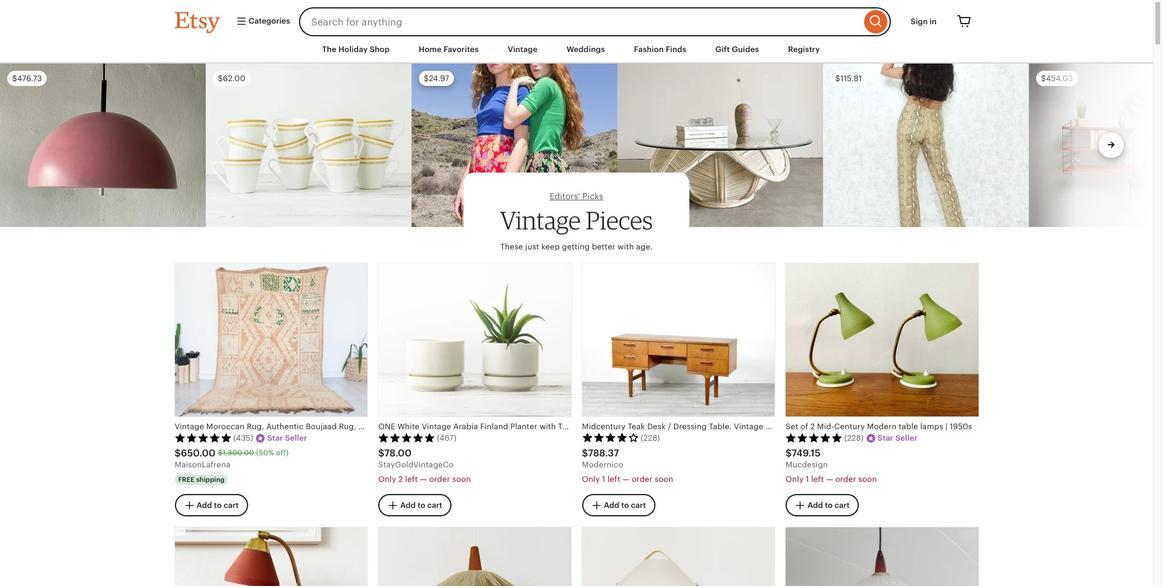 Task type: locate. For each thing, give the bounding box(es) containing it.
soon inside "$ 78.00 staygoldvintageco only 2 left — order soon"
[[452, 475, 471, 484]]

2 horizontal spatial only
[[786, 475, 804, 484]]

add to cart button down '$ 749.15 mucdesign only 1 left — order soon' in the bottom right of the page
[[786, 494, 859, 516]]

1 horizontal spatial star
[[878, 434, 894, 443]]

fashion
[[634, 45, 664, 54]]

modern
[[766, 422, 795, 431], [867, 422, 897, 431]]

1 star from the left
[[267, 434, 283, 443]]

registry
[[788, 45, 820, 54]]

add to cart down $ 788.37 modernico only 1 left — order soon
[[604, 501, 646, 510]]

add to cart down shipping
[[197, 501, 239, 510]]

cart for 749.15
[[835, 501, 850, 510]]

mid-century modern brass table lamp | 1960s image
[[582, 527, 775, 586]]

— down staygoldvintageco
[[420, 475, 427, 484]]

1 horizontal spatial rug,
[[339, 422, 356, 431]]

0 horizontal spatial 2
[[399, 475, 403, 484]]

3 soon from the left
[[859, 475, 877, 484]]

$62.00 link
[[206, 64, 412, 229]]

2 horizontal spatial /
[[826, 422, 829, 431]]

order down 4 out of 5 stars image
[[632, 475, 653, 484]]

2 down staygoldvintageco
[[399, 475, 403, 484]]

1 left from the left
[[405, 475, 418, 484]]

add to cart button
[[175, 494, 248, 516], [378, 494, 452, 516], [582, 494, 655, 516], [786, 494, 859, 516]]

(50%
[[256, 449, 274, 457]]

off)
[[276, 449, 289, 457]]

1 horizontal spatial —
[[623, 475, 630, 484]]

1 order from the left
[[429, 475, 450, 484]]

2 ft from the left
[[404, 422, 413, 431]]

5 out of 5 stars image for 749.15
[[786, 433, 843, 443]]

soon down desk
[[655, 475, 674, 484]]

add for 650.00
[[197, 501, 212, 510]]

5 out of 5 stars image for 650.00
[[175, 433, 232, 443]]

0 horizontal spatial (228)
[[641, 434, 660, 443]]

with
[[618, 242, 634, 251]]

1 horizontal spatial soon
[[655, 475, 674, 484]]

2 soon from the left
[[655, 475, 674, 484]]

2 inside "$ 78.00 staygoldvintageco only 2 left — order soon"
[[399, 475, 403, 484]]

1 inside '$ 749.15 mucdesign only 1 left — order soon'
[[806, 475, 809, 484]]

rug,
[[247, 422, 264, 431], [339, 422, 356, 431]]

cart down "$ 78.00 staygoldvintageco only 2 left — order soon"
[[427, 501, 443, 510]]

soon down style
[[859, 475, 877, 484]]

set of 2 mid-century modern table lamps | 1950s image
[[786, 263, 979, 417]]

add to cart for 788.37
[[604, 501, 646, 510]]

0 horizontal spatial —
[[420, 475, 427, 484]]

one white vintage arabia finland planter with tray by richard lindh- mid century flower pot with drainage hole - mcm ceramics plant pot image
[[378, 263, 571, 417]]

0 horizontal spatial 1
[[602, 475, 606, 484]]

age.
[[636, 242, 653, 251]]

4 cart from the left
[[835, 501, 850, 510]]

1 horizontal spatial star seller
[[878, 434, 918, 443]]

(228) for 749.15
[[845, 434, 864, 443]]

— down mucdesign
[[826, 475, 834, 484]]

1
[[602, 475, 606, 484], [806, 475, 809, 484]]

1 inside $ 788.37 modernico only 1 left — order soon
[[602, 475, 606, 484]]

3 / from the left
[[826, 422, 829, 431]]

add down staygoldvintageco
[[400, 501, 416, 510]]

1 soon from the left
[[452, 475, 471, 484]]

these
[[501, 242, 523, 251]]

vintage pencil reed bell flower glass coffee table rattan postmodern mcm retro boho 70s 80s image
[[618, 64, 824, 227]]

3 add to cart button from the left
[[582, 494, 655, 516]]

$24.97
[[424, 74, 449, 83]]

only down 78.00
[[378, 475, 396, 484]]

soon down (467) on the left of the page
[[452, 475, 471, 484]]

2 horizontal spatial soon
[[859, 475, 877, 484]]

left inside '$ 749.15 mucdesign only 1 left — order soon'
[[812, 475, 824, 484]]

2 only from the left
[[582, 475, 600, 484]]

cart for 650.00
[[224, 501, 239, 510]]

2 star seller from the left
[[878, 434, 918, 443]]

2 1 from the left
[[806, 475, 809, 484]]

banner
[[153, 0, 1001, 36]]

to for 78.00
[[418, 501, 426, 510]]

the holiday shop
[[322, 45, 390, 54]]

2 horizontal spatial order
[[836, 475, 857, 484]]

(228)
[[641, 434, 660, 443], [845, 434, 864, 443]]

0 horizontal spatial ft
[[372, 422, 381, 431]]

(228) down desk
[[641, 434, 660, 443]]

$
[[175, 447, 181, 459], [378, 447, 385, 459], [582, 447, 588, 459], [786, 447, 792, 459], [218, 449, 223, 457]]

add
[[197, 501, 212, 510], [400, 501, 416, 510], [604, 501, 620, 510], [808, 501, 823, 510]]

(228) for 788.37
[[641, 434, 660, 443]]

add down mucdesign
[[808, 501, 823, 510]]

2 horizontal spatial —
[[826, 475, 834, 484]]

cart down $ 788.37 modernico only 1 left — order soon
[[631, 501, 646, 510]]

soon
[[452, 475, 471, 484], [655, 475, 674, 484], [859, 475, 877, 484]]

2 add from the left
[[400, 501, 416, 510]]

order inside '$ 749.15 mucdesign only 1 left — order soon'
[[836, 475, 857, 484]]

weddings link
[[558, 39, 614, 61]]

3 add from the left
[[604, 501, 620, 510]]

1 cart from the left
[[224, 501, 239, 510]]

only inside "$ 78.00 staygoldvintageco only 2 left — order soon"
[[378, 475, 396, 484]]

1 1 from the left
[[602, 475, 606, 484]]

2 — from the left
[[623, 475, 630, 484]]

1,300.00
[[223, 449, 254, 457]]

left for 78.00
[[405, 475, 418, 484]]

lamps
[[921, 422, 944, 431]]

weddings
[[567, 45, 605, 54]]

3 add to cart from the left
[[604, 501, 646, 510]]

vintage moroccan rug, authentic boujaad rug, 5.5 ft x 9.8 ft image
[[175, 263, 368, 417]]

— for 749.15
[[826, 475, 834, 484]]

0 horizontal spatial star seller
[[267, 434, 307, 443]]

1 horizontal spatial modern
[[867, 422, 897, 431]]

add down 'modernico'
[[604, 501, 620, 510]]

to down '$ 749.15 mucdesign only 1 left — order soon' in the bottom right of the page
[[825, 501, 833, 510]]

cart down shipping
[[224, 501, 239, 510]]

authentic
[[266, 422, 304, 431]]

ft
[[372, 422, 381, 431], [404, 422, 413, 431]]

1 (228) from the left
[[641, 434, 660, 443]]

2 right 'of' on the bottom of page
[[811, 422, 815, 431]]

add to cart button down shipping
[[175, 494, 248, 516]]

1 modern from the left
[[766, 422, 795, 431]]

maisonlafrena
[[175, 460, 231, 469]]

sign in button
[[902, 11, 946, 33]]

3 order from the left
[[836, 475, 857, 484]]

categories button
[[227, 11, 296, 33]]

seller down table
[[896, 434, 918, 443]]

mucdesign
[[786, 460, 828, 469]]

1 horizontal spatial 5 out of 5 stars image
[[378, 433, 435, 443]]

menu bar
[[153, 36, 1001, 64]]

the
[[322, 45, 337, 54]]

star for 650.00
[[267, 434, 283, 443]]

/ left retro
[[798, 422, 801, 431]]

menu bar containing the holiday shop
[[153, 36, 1001, 64]]

2 add to cart button from the left
[[378, 494, 452, 516]]

1 vertical spatial 2
[[399, 475, 403, 484]]

order down staygoldvintageco
[[429, 475, 450, 484]]

3 5 out of 5 stars image from the left
[[786, 433, 843, 443]]

3 left from the left
[[812, 475, 824, 484]]

add to cart button down $ 788.37 modernico only 1 left — order soon
[[582, 494, 655, 516]]

650.00
[[181, 447, 216, 459]]

/
[[668, 422, 672, 431], [798, 422, 801, 431], [826, 422, 829, 431]]

1 add from the left
[[197, 501, 212, 510]]

left for 788.37
[[608, 475, 621, 484]]

only down mucdesign
[[786, 475, 804, 484]]

left
[[405, 475, 418, 484], [608, 475, 621, 484], [812, 475, 824, 484]]

Search for anything text field
[[299, 7, 861, 36]]

star seller down table
[[878, 434, 918, 443]]

favorites
[[444, 45, 479, 54]]

add to cart button down staygoldvintageco
[[378, 494, 452, 516]]

ewå värnamo lámpara de pared de metal con cuello de latón / 50s / 60s / suecia / mid-century modern / office desk light / bedside table / image
[[175, 527, 368, 586]]

1 add to cart from the left
[[197, 501, 239, 510]]

star seller down authentic
[[267, 434, 307, 443]]

to down "$ 78.00 staygoldvintageco only 2 left — order soon"
[[418, 501, 426, 510]]

4 add to cart from the left
[[808, 501, 850, 510]]

fashion finds link
[[625, 39, 696, 61]]

4 add to cart button from the left
[[786, 494, 859, 516]]

left inside $ 788.37 modernico only 1 left — order soon
[[608, 475, 621, 484]]

star down authentic
[[267, 434, 283, 443]]

rug, up (435) on the bottom left of page
[[247, 422, 264, 431]]

cart
[[224, 501, 239, 510], [427, 501, 443, 510], [631, 501, 646, 510], [835, 501, 850, 510]]

x
[[384, 422, 388, 431]]

holiday
[[339, 45, 368, 54]]

only for 788.37
[[582, 475, 600, 484]]

5 out of 5 stars image down the 9.8
[[378, 433, 435, 443]]

gift
[[716, 45, 730, 54]]

1 horizontal spatial order
[[632, 475, 653, 484]]

add to cart down '$ 749.15 mucdesign only 1 left — order soon' in the bottom right of the page
[[808, 501, 850, 510]]

5 out of 5 stars image up 650.00
[[175, 433, 232, 443]]

only inside $ 788.37 modernico only 1 left — order soon
[[582, 475, 600, 484]]

star seller for 749.15
[[878, 434, 918, 443]]

1 add to cart button from the left
[[175, 494, 248, 516]]

5 out of 5 stars image for 78.00
[[378, 433, 435, 443]]

star seller for 650.00
[[267, 434, 307, 443]]

0 horizontal spatial star
[[267, 434, 283, 443]]

2 horizontal spatial left
[[812, 475, 824, 484]]

add down "free shipping"
[[197, 501, 212, 510]]

add to cart
[[197, 501, 239, 510], [400, 501, 443, 510], [604, 501, 646, 510], [808, 501, 850, 510]]

2 add to cart from the left
[[400, 501, 443, 510]]

none search field inside banner
[[299, 7, 891, 36]]

only for 78.00
[[378, 475, 396, 484]]

boujaad
[[306, 422, 337, 431]]

add to cart down "$ 78.00 staygoldvintageco only 2 left — order soon"
[[400, 501, 443, 510]]

1 for 788.37
[[602, 475, 606, 484]]

only down 'modernico'
[[582, 475, 600, 484]]

1 horizontal spatial (228)
[[845, 434, 864, 443]]

cart for 78.00
[[427, 501, 443, 510]]

/ right desk
[[668, 422, 672, 431]]

gift guides link
[[707, 39, 768, 61]]

these just keep getting better with age.
[[501, 242, 653, 251]]

2 cart from the left
[[427, 501, 443, 510]]

soon inside $ 788.37 modernico only 1 left — order soon
[[655, 475, 674, 484]]

1 rug, from the left
[[247, 422, 264, 431]]

0 horizontal spatial /
[[668, 422, 672, 431]]

5 out of 5 stars image down retro
[[786, 433, 843, 443]]

1 down mucdesign
[[806, 475, 809, 484]]

4 to from the left
[[825, 501, 833, 510]]

— inside '$ 749.15 mucdesign only 1 left — order soon'
[[826, 475, 834, 484]]

5 out of 5 stars image
[[175, 433, 232, 443], [378, 433, 435, 443], [786, 433, 843, 443]]

add to cart button for 788.37
[[582, 494, 655, 516]]

2 rug, from the left
[[339, 422, 356, 431]]

0 horizontal spatial modern
[[766, 422, 795, 431]]

$ for 78.00
[[378, 447, 385, 459]]

vintage moroccan rug, authentic boujaad rug, 5.5 ft x 9.8 ft
[[175, 422, 413, 431]]

0 horizontal spatial 5 out of 5 stars image
[[175, 433, 232, 443]]

staygoldvintageco
[[378, 460, 454, 469]]

dressing
[[674, 422, 707, 431]]

to down shipping
[[214, 501, 222, 510]]

modern left table
[[867, 422, 897, 431]]

$ 78.00 staygoldvintageco only 2 left — order soon
[[378, 447, 471, 484]]

0 horizontal spatial seller
[[285, 434, 307, 443]]

— inside "$ 78.00 staygoldvintageco only 2 left — order soon"
[[420, 475, 427, 484]]

cart down '$ 749.15 mucdesign only 1 left — order soon' in the bottom right of the page
[[835, 501, 850, 510]]

3 cart from the left
[[631, 501, 646, 510]]

2 to from the left
[[418, 501, 426, 510]]

$ inside "$ 78.00 staygoldvintageco only 2 left — order soon"
[[378, 447, 385, 459]]

left down mucdesign
[[812, 475, 824, 484]]

ft left 'x'
[[372, 422, 381, 431]]

(228) down century
[[845, 434, 864, 443]]

/ right retro
[[826, 422, 829, 431]]

only
[[378, 475, 396, 484], [582, 475, 600, 484], [786, 475, 804, 484]]

2 modern from the left
[[867, 422, 897, 431]]

— down 'modernico'
[[623, 475, 630, 484]]

3 only from the left
[[786, 475, 804, 484]]

left inside "$ 78.00 staygoldvintageco only 2 left — order soon"
[[405, 475, 418, 484]]

0 horizontal spatial only
[[378, 475, 396, 484]]

4 add from the left
[[808, 501, 823, 510]]

order
[[429, 475, 450, 484], [632, 475, 653, 484], [836, 475, 857, 484]]

star down set of 2 mid-century modern table lamps | 1950s
[[878, 434, 894, 443]]

left down staygoldvintageco
[[405, 475, 418, 484]]

0 horizontal spatial left
[[405, 475, 418, 484]]

0 horizontal spatial soon
[[452, 475, 471, 484]]

vintage inside editors' picks vintage pieces
[[500, 205, 581, 235]]

cart for 788.37
[[631, 501, 646, 510]]

1 horizontal spatial /
[[798, 422, 801, 431]]

add to cart for 749.15
[[808, 501, 850, 510]]

1 — from the left
[[420, 475, 427, 484]]

seller for 650.00
[[285, 434, 307, 443]]

1 horizontal spatial only
[[582, 475, 600, 484]]

$ for 788.37
[[582, 447, 588, 459]]

1 horizontal spatial ft
[[404, 422, 413, 431]]

1 horizontal spatial seller
[[896, 434, 918, 443]]

vintage
[[508, 45, 538, 54], [500, 205, 581, 235], [175, 422, 204, 431], [734, 422, 764, 431]]

$ inside $ 788.37 modernico only 1 left — order soon
[[582, 447, 588, 459]]

2 (228) from the left
[[845, 434, 864, 443]]

home favorites link
[[410, 39, 488, 61]]

vintage link
[[499, 39, 547, 61]]

1 star seller from the left
[[267, 434, 307, 443]]

modern left 'of' on the bottom of page
[[766, 422, 795, 431]]

1 / from the left
[[668, 422, 672, 431]]

2
[[811, 422, 815, 431], [399, 475, 403, 484]]

—
[[420, 475, 427, 484], [623, 475, 630, 484], [826, 475, 834, 484]]

2 order from the left
[[632, 475, 653, 484]]

retro
[[803, 422, 824, 431]]

free
[[178, 476, 195, 483]]

order inside $ 788.37 modernico only 1 left — order soon
[[632, 475, 653, 484]]

None search field
[[299, 7, 891, 36]]

1 down 'modernico'
[[602, 475, 606, 484]]

$115.81
[[836, 74, 862, 83]]

1 horizontal spatial 1
[[806, 475, 809, 484]]

seller down vintage moroccan rug, authentic boujaad rug, 5.5 ft x 9.8 ft
[[285, 434, 307, 443]]

1 ft from the left
[[372, 422, 381, 431]]

editors' picks link
[[550, 191, 604, 201]]

2 seller from the left
[[896, 434, 918, 443]]

1 only from the left
[[378, 475, 396, 484]]

left down 'modernico'
[[608, 475, 621, 484]]

to for 788.37
[[622, 501, 629, 510]]

1 5 out of 5 stars image from the left
[[175, 433, 232, 443]]

2 star from the left
[[878, 434, 894, 443]]

to down $ 788.37 modernico only 1 left — order soon
[[622, 501, 629, 510]]

shipping
[[196, 476, 225, 483]]

mid-
[[818, 422, 835, 431]]

2 5 out of 5 stars image from the left
[[378, 433, 435, 443]]

3 — from the left
[[826, 475, 834, 484]]

order down danish
[[836, 475, 857, 484]]

0 horizontal spatial order
[[429, 475, 450, 484]]

ft right the 9.8
[[404, 422, 413, 431]]

4 out of 5 stars image
[[582, 433, 639, 443]]

order inside "$ 78.00 staygoldvintageco only 2 left — order soon"
[[429, 475, 450, 484]]

seller for 749.15
[[896, 434, 918, 443]]

78.00
[[385, 447, 412, 459]]

only inside '$ 749.15 mucdesign only 1 left — order soon'
[[786, 475, 804, 484]]

star for 749.15
[[878, 434, 894, 443]]

soon inside '$ 749.15 mucdesign only 1 left — order soon'
[[859, 475, 877, 484]]

788.37
[[588, 447, 619, 459]]

rug, left '5.5'
[[339, 422, 356, 431]]

2 horizontal spatial 5 out of 5 stars image
[[786, 433, 843, 443]]

$ inside '$ 749.15 mucdesign only 1 left — order soon'
[[786, 447, 792, 459]]

1 horizontal spatial left
[[608, 475, 621, 484]]

3 to from the left
[[622, 501, 629, 510]]

editors'
[[550, 191, 580, 201]]

1960s, space age design, vintage pendant lamp, frosted milk glass, brass, dutch design, pleated glass, philips holland image
[[786, 527, 979, 586]]

2 left from the left
[[608, 475, 621, 484]]

1 horizontal spatial 2
[[811, 422, 815, 431]]

1 seller from the left
[[285, 434, 307, 443]]

0 horizontal spatial rug,
[[247, 422, 264, 431]]

0 vertical spatial 2
[[811, 422, 815, 431]]

1 to from the left
[[214, 501, 222, 510]]

$ 788.37 modernico only 1 left — order soon
[[582, 447, 674, 484]]

— inside $ 788.37 modernico only 1 left — order soon
[[623, 475, 630, 484]]

to
[[214, 501, 222, 510], [418, 501, 426, 510], [622, 501, 629, 510], [825, 501, 833, 510]]

banner containing categories
[[153, 0, 1001, 36]]



Task type: describe. For each thing, give the bounding box(es) containing it.
9.8
[[390, 422, 402, 431]]

better
[[592, 242, 616, 251]]

shop
[[370, 45, 390, 54]]

order for 78.00
[[429, 475, 450, 484]]

(467)
[[437, 434, 457, 443]]

desk
[[648, 422, 666, 431]]

soon for 788.37
[[655, 475, 674, 484]]

picks
[[583, 191, 604, 201]]

1950s
[[950, 422, 973, 431]]

midcentury
[[582, 422, 626, 431]]

|
[[946, 422, 948, 431]]

style
[[859, 422, 879, 431]]

add to cart button for 650.00
[[175, 494, 248, 516]]

to for 749.15
[[825, 501, 833, 510]]

order for 749.15
[[836, 475, 857, 484]]

$ 749.15 mucdesign only 1 left — order soon
[[786, 447, 877, 484]]

add to cart button for 749.15
[[786, 494, 859, 516]]

only for 749.15
[[786, 475, 804, 484]]

$476.73
[[12, 74, 42, 83]]

registry link
[[779, 39, 829, 61]]

keep
[[542, 242, 560, 251]]

table.
[[709, 422, 732, 431]]

$ for 749.15
[[786, 447, 792, 459]]

1 for 749.15
[[806, 475, 809, 484]]

$ 650.00 $ 1,300.00 (50% off) maisonlafrena
[[175, 447, 289, 469]]

just
[[525, 242, 539, 251]]

$62.00
[[218, 74, 246, 83]]

add for 788.37
[[604, 501, 620, 510]]

order for 788.37
[[632, 475, 653, 484]]

guides
[[732, 45, 759, 54]]

$476.73 link
[[0, 64, 206, 229]]

century
[[835, 422, 865, 431]]

moroccan
[[206, 422, 245, 431]]

add to cart button for 78.00
[[378, 494, 452, 516]]

pieces
[[586, 205, 653, 235]]

midcentury teak desk / dressing table. vintage modern / retro / danish style image
[[582, 263, 775, 417]]

$454.03
[[1041, 74, 1074, 83]]

of
[[801, 422, 809, 431]]

table
[[899, 422, 919, 431]]

sign
[[911, 17, 928, 26]]

editors' picks vintage pieces
[[500, 191, 653, 235]]

categories
[[247, 17, 290, 26]]

getting
[[562, 242, 590, 251]]

midcentury teak desk / dressing table. vintage modern / retro / danish style
[[582, 422, 879, 431]]

in
[[930, 17, 937, 26]]

set
[[786, 422, 799, 431]]

$454.03 link
[[1029, 64, 1163, 229]]

$ for 650.00
[[175, 447, 181, 459]]

5.5
[[359, 422, 370, 431]]

mid-century modern raffia bast and teak pendant lamp by temde | 1960s image
[[378, 527, 571, 586]]

add for 78.00
[[400, 501, 416, 510]]

soon for 749.15
[[859, 475, 877, 484]]

$115.81 link
[[824, 64, 1029, 229]]

— for 78.00
[[420, 475, 427, 484]]

teak
[[628, 422, 645, 431]]

set of 2 mid-century modern table lamps | 1950s
[[786, 422, 973, 431]]

add to cart for 78.00
[[400, 501, 443, 510]]

sign in
[[911, 17, 937, 26]]

2 / from the left
[[798, 422, 801, 431]]

free shipping
[[178, 476, 225, 483]]

(435)
[[233, 434, 253, 443]]

$24.97 link
[[412, 64, 618, 229]]

vintage pieces group
[[0, 64, 1163, 242]]

home favorites
[[419, 45, 479, 54]]

to for 650.00
[[214, 501, 222, 510]]

fashion finds
[[634, 45, 687, 54]]

soon for 78.00
[[452, 475, 471, 484]]

home
[[419, 45, 442, 54]]

749.15
[[792, 447, 821, 459]]

left for 749.15
[[812, 475, 824, 484]]

danish
[[831, 422, 857, 431]]

— for 788.37
[[623, 475, 630, 484]]

finds
[[666, 45, 687, 54]]

the holiday shop link
[[313, 39, 399, 61]]

modernico
[[582, 460, 624, 469]]

add for 749.15
[[808, 501, 823, 510]]

add to cart for 650.00
[[197, 501, 239, 510]]

gift guides
[[716, 45, 759, 54]]



Task type: vqa. For each thing, say whether or not it's contained in the screenshot.
Mucdesign
yes



